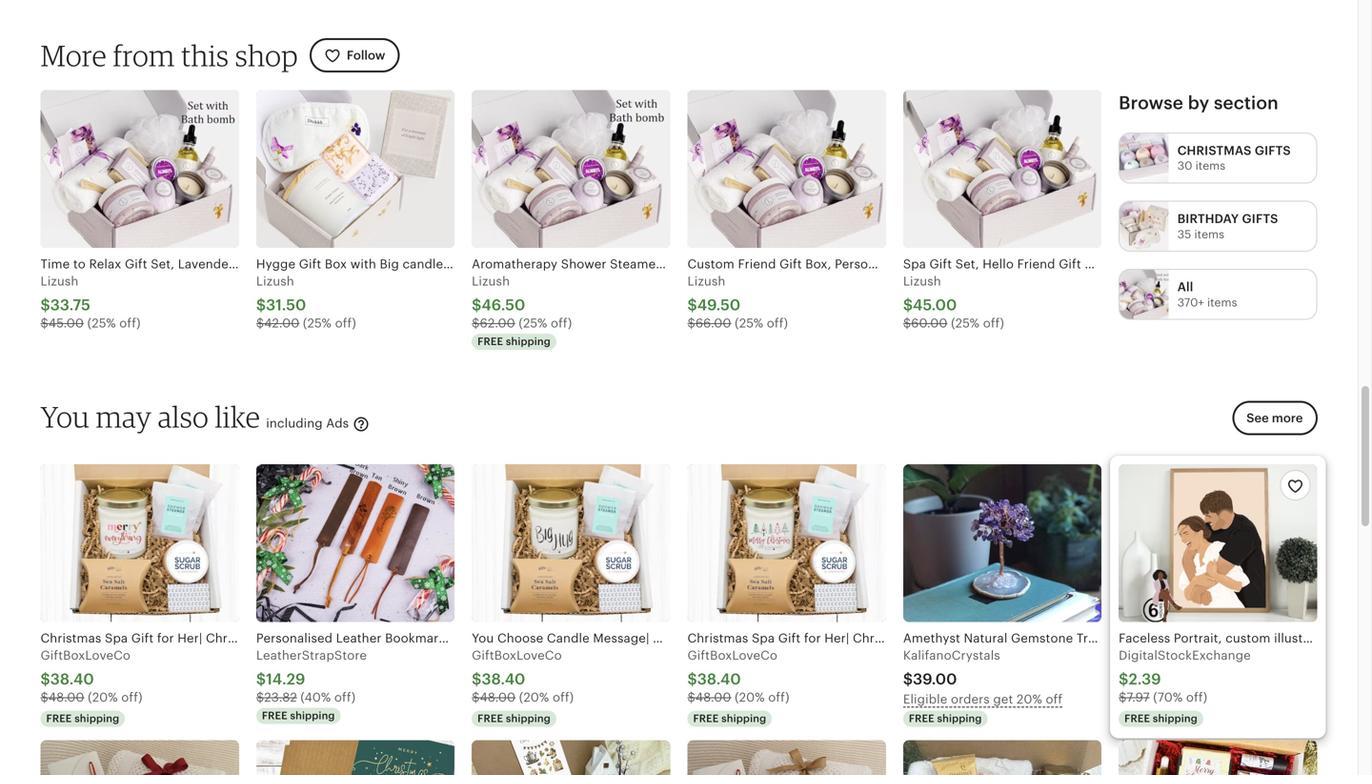 Task type: describe. For each thing, give the bounding box(es) containing it.
life
[[1122, 631, 1144, 645]]

see more button
[[1233, 401, 1318, 436]]

2 christmas spa gift for her| christmas spa gift| christmas gift for women| spa care package image from the left
[[688, 464, 887, 622]]

also
[[158, 399, 209, 434]]

amethyst natural gemstone tree of life with agate base kalifanocrystals $ 39.00 eligible orders get 20% off free shipping
[[904, 631, 1244, 725]]

31.50
[[266, 297, 306, 314]]

14.29
[[266, 671, 306, 688]]

1 (20% from the left
[[88, 690, 118, 705]]

section
[[1215, 92, 1279, 113]]

off) inside "lizush $ 33.75 $ 45.00 (25% off)"
[[119, 316, 141, 331]]

hygge gift box with big candle, thank you gift, thank you gift for friend, thank you gift box, thank you gift mentor, teacher, coworker image
[[256, 90, 455, 248]]

all
[[1178, 280, 1194, 294]]

see more listings in the all section image
[[1120, 270, 1170, 319]]

natural
[[964, 631, 1008, 645]]

lizush for 45.00
[[904, 274, 942, 288]]

see more link
[[1227, 401, 1318, 447]]

2 38.40 from the left
[[482, 671, 526, 688]]

spa gift set, hello friend gift box, friend gift, best friend gift, coworker gift, thinking of you gift, gift for friend, relaxation gift image
[[904, 90, 1102, 248]]

giftboxloveco for second christmas spa gift for her| christmas spa gift| christmas gift for women| spa care package image
[[688, 648, 778, 663]]

you
[[41, 399, 90, 434]]

shipping for you choose candle message| spa box for women| personalized gift "image"
[[506, 713, 551, 725]]

winter gift box best friend, christmas gift basket hygge, holiday gift box for women, gift idea, care package for her warm gift set image
[[41, 740, 239, 775]]

digitalstockexchange $ 2.39 $ 7.97 (70% off) free shipping
[[1119, 648, 1252, 725]]

66.00
[[696, 316, 732, 331]]

get
[[994, 692, 1014, 707]]

amethyst natural gemstone tree of life with agate base image
[[904, 464, 1102, 622]]

christmas gifts for women | gift basket for her with blanket & socks | hygge gift box for friend, mom, sister, holiday self care gift box image
[[472, 740, 671, 775]]

time to relax gift set, lavender spa bath gift box, gift for her, birthday gift set, birthday gift box, gift basket for women image
[[41, 90, 239, 248]]

(40%
[[301, 690, 331, 705]]

3 38.40 from the left
[[698, 671, 742, 688]]

off) inside lizush $ 45.00 $ 60.00 (25% off)
[[984, 316, 1005, 331]]

1 holiday gift box, christmas gift basket, hygge gift, sending a hug, gift box for women, care package for her, thank you gift, gift box idea image from the left
[[688, 740, 887, 775]]

off) inside lizush $ 49.50 $ 66.00 (25% off)
[[767, 316, 789, 331]]

browse
[[1119, 92, 1184, 113]]

49.50
[[698, 297, 741, 314]]

from
[[113, 38, 175, 73]]

christmas
[[1178, 143, 1252, 158]]

all 370+ items
[[1178, 280, 1238, 309]]

gifts for christmas gifts
[[1255, 143, 1292, 158]]

agate
[[1177, 631, 1213, 645]]

60.00
[[912, 316, 948, 331]]

1 48.00 from the left
[[48, 690, 84, 705]]

giftboxloveco for you choose candle message| spa box for women| personalized gift "image"
[[472, 648, 562, 663]]

browse by section
[[1119, 92, 1279, 113]]

3 giftboxloveco $ 38.40 $ 48.00 (20% off) free shipping from the left
[[688, 648, 790, 725]]

of
[[1107, 631, 1119, 645]]

(25% for 49.50
[[735, 316, 764, 331]]

by
[[1189, 92, 1210, 113]]

lizush for 49.50
[[688, 274, 726, 288]]

eligible
[[904, 692, 948, 707]]

(70%
[[1154, 690, 1184, 705]]

items for christmas
[[1196, 159, 1226, 172]]

39.00
[[914, 671, 958, 688]]

free for second christmas spa gift for her| christmas spa gift| christmas gift for women| spa care package image
[[694, 713, 719, 725]]

like
[[215, 399, 261, 434]]

aromatherapy shower steamers, aromatherapy shower bombs, stocking stuffers for women, stocking stuffers for kids,stocking stuffers for teens image
[[472, 90, 671, 248]]

1 giftboxloveco $ 38.40 $ 48.00 (20% off) free shipping from the left
[[41, 648, 143, 725]]

2 (20% from the left
[[519, 690, 550, 705]]

shipping for aromatherapy shower steamers, aromatherapy shower bombs, stocking stuffers for women, stocking stuffers for kids,stocking stuffers for teens image
[[506, 335, 551, 347]]

with
[[1148, 631, 1174, 645]]

lizush for 46.50
[[472, 274, 510, 288]]

45.00 inside lizush $ 45.00 $ 60.00 (25% off)
[[913, 297, 958, 314]]

2 holiday gift box, christmas gift basket, hygge gift, sending a hug, gift box for women, care package for her, thank you gift, gift box idea image from the left
[[1119, 740, 1318, 775]]

birthday
[[1178, 212, 1240, 226]]

35
[[1178, 228, 1192, 241]]

leatherstrapstore $ 14.29 $ 23.82 (40% off) free shipping
[[256, 648, 367, 722]]

lizush for 31.50
[[256, 274, 294, 288]]

tree
[[1077, 631, 1103, 645]]

more
[[41, 38, 107, 73]]

2 giftboxloveco $ 38.40 $ 48.00 (20% off) free shipping from the left
[[472, 648, 574, 725]]

20%
[[1017, 692, 1043, 707]]

370+
[[1178, 296, 1205, 309]]

off) inside lizush $ 31.50 $ 42.00 (25% off)
[[335, 316, 356, 331]]

custom friend gift box, personalized friend gifts, personal message, custom personalize, custom gift, personalized gift, gift box for friend image
[[688, 90, 887, 248]]

62.00
[[480, 316, 516, 331]]

7.97
[[1127, 690, 1150, 705]]

this
[[181, 38, 229, 73]]

free for 2nd christmas spa gift for her| christmas spa gift| christmas gift for women| spa care package image from the right
[[46, 713, 72, 725]]

see more
[[1247, 411, 1304, 425]]

gemstone
[[1012, 631, 1074, 645]]

shop
[[235, 38, 298, 73]]



Task type: vqa. For each thing, say whether or not it's contained in the screenshot.


Task type: locate. For each thing, give the bounding box(es) containing it.
2 (25% from the left
[[303, 316, 332, 331]]

shipping inside "leatherstrapstore $ 14.29 $ 23.82 (40% off) free shipping"
[[290, 710, 335, 722]]

2 horizontal spatial giftboxloveco
[[688, 648, 778, 663]]

giftboxloveco $ 38.40 $ 48.00 (20% off) free shipping
[[41, 648, 143, 725], [472, 648, 574, 725], [688, 648, 790, 725]]

3 48.00 from the left
[[696, 690, 732, 705]]

1 horizontal spatial (20%
[[519, 690, 550, 705]]

3 (25% from the left
[[519, 316, 548, 331]]

46.50
[[482, 297, 526, 314]]

free inside "leatherstrapstore $ 14.29 $ 23.82 (40% off) free shipping"
[[262, 710, 288, 722]]

2 horizontal spatial 48.00
[[696, 690, 732, 705]]

lizush $ 33.75 $ 45.00 (25% off)
[[41, 274, 141, 331]]

$ inside amethyst natural gemstone tree of life with agate base kalifanocrystals $ 39.00 eligible orders get 20% off free shipping
[[904, 671, 914, 688]]

(25% for 46.50
[[519, 316, 548, 331]]

45.00 up 60.00
[[913, 297, 958, 314]]

christmas spa gift for her| christmas spa gift| christmas gift for women| spa care package image
[[41, 464, 239, 622], [688, 464, 887, 622]]

gifts
[[1255, 143, 1292, 158], [1243, 212, 1279, 226]]

lizush up 49.50 in the right top of the page
[[688, 274, 726, 288]]

1 (25% from the left
[[87, 316, 116, 331]]

items inside all 370+ items
[[1208, 296, 1238, 309]]

free inside lizush $ 46.50 $ 62.00 (25% off) free shipping
[[478, 335, 503, 347]]

lizush up 60.00
[[904, 274, 942, 288]]

1 horizontal spatial giftboxloveco
[[472, 648, 562, 663]]

base
[[1216, 631, 1244, 645]]

kalifanocrystals
[[904, 648, 1001, 663]]

0 vertical spatial 45.00
[[913, 297, 958, 314]]

faceless portrait, custom illustration, personalised photo, photo illustration, personalised portrait, boyfriend gift, girlfriend gift image
[[1119, 464, 1318, 622]]

off) inside "leatherstrapstore $ 14.29 $ 23.82 (40% off) free shipping"
[[335, 690, 356, 705]]

0 horizontal spatial 38.40
[[50, 671, 94, 688]]

lizush $ 49.50 $ 66.00 (25% off)
[[688, 274, 789, 331]]

free for you choose candle message| spa box for women| personalized gift "image"
[[478, 713, 503, 725]]

lizush inside "lizush $ 33.75 $ 45.00 (25% off)"
[[41, 274, 79, 288]]

2 vertical spatial items
[[1208, 296, 1238, 309]]

items
[[1196, 159, 1226, 172], [1195, 228, 1225, 241], [1208, 296, 1238, 309]]

more from this shop
[[41, 38, 298, 73]]

gifts for birthday gifts
[[1243, 212, 1279, 226]]

may
[[96, 399, 152, 434]]

off) inside lizush $ 46.50 $ 62.00 (25% off) free shipping
[[551, 316, 572, 331]]

items for birthday
[[1195, 228, 1225, 241]]

0 horizontal spatial 48.00
[[48, 690, 84, 705]]

1 vertical spatial items
[[1195, 228, 1225, 241]]

shipping for second christmas spa gift for her| christmas spa gift| christmas gift for women| spa care package image
[[722, 713, 767, 725]]

you may also like including ads
[[41, 399, 353, 434]]

38.40
[[50, 671, 94, 688], [482, 671, 526, 688], [698, 671, 742, 688]]

0 horizontal spatial giftboxloveco
[[41, 648, 131, 663]]

2 giftboxloveco from the left
[[472, 648, 562, 663]]

2 horizontal spatial 38.40
[[698, 671, 742, 688]]

shipping inside "digitalstockexchange $ 2.39 $ 7.97 (70% off) free shipping"
[[1153, 713, 1198, 725]]

shipping inside amethyst natural gemstone tree of life with agate base kalifanocrystals $ 39.00 eligible orders get 20% off free shipping
[[938, 713, 983, 725]]

42.00
[[264, 316, 300, 331]]

ads
[[326, 416, 349, 430]]

items inside christmas gifts 30 items
[[1196, 159, 1226, 172]]

(25% down 33.75
[[87, 316, 116, 331]]

more
[[1273, 411, 1304, 425]]

1 lizush from the left
[[41, 274, 79, 288]]

gifts inside birthday gifts 35 items
[[1243, 212, 1279, 226]]

including
[[266, 416, 323, 430]]

christmas hygge gift box, personalized christmas tea gift set, friendship gift, thank you gift, xmas gift for friends, thinking of you gift image
[[256, 740, 455, 775]]

free for personalised leather bookmark gifts for him and her teacher gift mother's day wedding gift reading gift anniversary gift aesthetic bookmark image
[[262, 710, 288, 722]]

gifts right birthday
[[1243, 212, 1279, 226]]

5 (25% from the left
[[952, 316, 980, 331]]

shipping inside lizush $ 46.50 $ 62.00 (25% off) free shipping
[[506, 335, 551, 347]]

45.00 inside "lizush $ 33.75 $ 45.00 (25% off)"
[[48, 316, 84, 331]]

see
[[1247, 411, 1270, 425]]

(25% for 45.00
[[952, 316, 980, 331]]

free for the faceless portrait, custom illustration, personalised photo, photo illustration, personalised portrait, boyfriend gift, girlfriend gift
[[1125, 713, 1151, 725]]

lizush $ 31.50 $ 42.00 (25% off)
[[256, 274, 356, 331]]

1 horizontal spatial 48.00
[[480, 690, 516, 705]]

3 (20% from the left
[[735, 690, 765, 705]]

5 lizush from the left
[[904, 274, 942, 288]]

4 lizush from the left
[[688, 274, 726, 288]]

shipping
[[506, 335, 551, 347], [290, 710, 335, 722], [75, 713, 119, 725], [506, 713, 551, 725], [722, 713, 767, 725], [938, 713, 983, 725], [1153, 713, 1198, 725]]

gifts inside christmas gifts 30 items
[[1255, 143, 1292, 158]]

lizush up 33.75
[[41, 274, 79, 288]]

(25% right 42.00
[[303, 316, 332, 331]]

lizush up 46.50 at the top left of page
[[472, 274, 510, 288]]

lizush inside lizush $ 49.50 $ 66.00 (25% off)
[[688, 274, 726, 288]]

giftboxloveco
[[41, 648, 131, 663], [472, 648, 562, 663], [688, 648, 778, 663]]

amethyst
[[904, 631, 961, 645]]

you choose candle message| spa box for women| personalized gift image
[[472, 464, 671, 622]]

gifts down the "section"
[[1255, 143, 1292, 158]]

(25% inside lizush $ 46.50 $ 62.00 (25% off) free shipping
[[519, 316, 548, 331]]

free for aromatherapy shower steamers, aromatherapy shower bombs, stocking stuffers for women, stocking stuffers for kids,stocking stuffers for teens image
[[478, 335, 503, 347]]

items down birthday
[[1195, 228, 1225, 241]]

leatherstrapstore
[[256, 648, 367, 663]]

free
[[478, 335, 503, 347], [262, 710, 288, 722], [46, 713, 72, 725], [478, 713, 503, 725], [694, 713, 719, 725], [909, 713, 935, 725], [1125, 713, 1151, 725]]

0 horizontal spatial giftboxloveco $ 38.40 $ 48.00 (20% off) free shipping
[[41, 648, 143, 725]]

lizush for 33.75
[[41, 274, 79, 288]]

$
[[41, 297, 50, 314], [256, 297, 266, 314], [472, 297, 482, 314], [688, 297, 698, 314], [904, 297, 913, 314], [41, 316, 48, 331], [256, 316, 264, 331], [472, 316, 480, 331], [688, 316, 696, 331], [904, 316, 912, 331], [41, 671, 50, 688], [256, 671, 266, 688], [472, 671, 482, 688], [688, 671, 698, 688], [904, 671, 914, 688], [1119, 671, 1129, 688], [41, 690, 48, 705], [256, 690, 264, 705], [472, 690, 480, 705], [688, 690, 696, 705], [1119, 690, 1127, 705]]

3 lizush from the left
[[472, 274, 510, 288]]

2 48.00 from the left
[[480, 690, 516, 705]]

orders
[[951, 692, 990, 707]]

1 christmas spa gift for her| christmas spa gift| christmas gift for women| spa care package image from the left
[[41, 464, 239, 622]]

follow
[[347, 48, 386, 63]]

1 vertical spatial gifts
[[1243, 212, 1279, 226]]

2 horizontal spatial giftboxloveco $ 38.40 $ 48.00 (20% off) free shipping
[[688, 648, 790, 725]]

2 lizush from the left
[[256, 274, 294, 288]]

shipping for personalised leather bookmark gifts for him and her teacher gift mother's day wedding gift reading gift anniversary gift aesthetic bookmark image
[[290, 710, 335, 722]]

1 38.40 from the left
[[50, 671, 94, 688]]

1 horizontal spatial 45.00
[[913, 297, 958, 314]]

eligible orders get 20% off button
[[904, 690, 1097, 709]]

shipping for the faceless portrait, custom illustration, personalised photo, photo illustration, personalised portrait, boyfriend gift, girlfriend gift
[[1153, 713, 1198, 725]]

0 horizontal spatial (20%
[[88, 690, 118, 705]]

2 horizontal spatial (20%
[[735, 690, 765, 705]]

1 horizontal spatial giftboxloveco $ 38.40 $ 48.00 (20% off) free shipping
[[472, 648, 574, 725]]

items down christmas in the top right of the page
[[1196, 159, 1226, 172]]

1 vertical spatial 45.00
[[48, 316, 84, 331]]

holiday gift box, christmas gift basket, hygge gift, sending a hug, gift box for women, care package for her, thank you gift, gift box idea image
[[688, 740, 887, 775], [1119, 740, 1318, 775]]

4 (25% from the left
[[735, 316, 764, 331]]

(20%
[[88, 690, 118, 705], [519, 690, 550, 705], [735, 690, 765, 705]]

(25% for 33.75
[[87, 316, 116, 331]]

23.82
[[264, 690, 297, 705]]

free inside amethyst natural gemstone tree of life with agate base kalifanocrystals $ 39.00 eligible orders get 20% off free shipping
[[909, 713, 935, 725]]

0 horizontal spatial holiday gift box, christmas gift basket, hygge gift, sending a hug, gift box for women, care package for her, thank you gift, gift box idea image
[[688, 740, 887, 775]]

48.00
[[48, 690, 84, 705], [480, 690, 516, 705], [696, 690, 732, 705]]

0 vertical spatial gifts
[[1255, 143, 1292, 158]]

lizush up 31.50 at the left top of the page
[[256, 274, 294, 288]]

(25%
[[87, 316, 116, 331], [303, 316, 332, 331], [519, 316, 548, 331], [735, 316, 764, 331], [952, 316, 980, 331]]

1 giftboxloveco from the left
[[41, 648, 131, 663]]

christmas gifts 30 items
[[1178, 143, 1292, 172]]

christmas gift box, holiday hygge gift box, perfectly gifted box for women, thoughtful care package for mom, friend, boss, coworker, teacher image
[[904, 740, 1102, 775]]

(25% right 60.00
[[952, 316, 980, 331]]

off) inside "digitalstockexchange $ 2.39 $ 7.97 (70% off) free shipping"
[[1187, 690, 1208, 705]]

personalised leather bookmark gifts for him and her teacher gift mother's day wedding gift reading gift anniversary gift aesthetic bookmark image
[[256, 464, 455, 622]]

items right 370+ in the top right of the page
[[1208, 296, 1238, 309]]

1 horizontal spatial 38.40
[[482, 671, 526, 688]]

digitalstockexchange
[[1119, 648, 1252, 663]]

1 horizontal spatial holiday gift box, christmas gift basket, hygge gift, sending a hug, gift box for women, care package for her, thank you gift, gift box idea image
[[1119, 740, 1318, 775]]

giftboxloveco for 2nd christmas spa gift for her| christmas spa gift| christmas gift for women| spa care package image from the right
[[41, 648, 131, 663]]

see more listings in the birthday gifts section image
[[1120, 202, 1170, 251]]

33.75
[[50, 297, 91, 314]]

birthday gifts 35 items
[[1178, 212, 1279, 241]]

0 vertical spatial items
[[1196, 159, 1226, 172]]

3 giftboxloveco from the left
[[688, 648, 778, 663]]

follow button
[[310, 38, 400, 73]]

off)
[[119, 316, 141, 331], [335, 316, 356, 331], [551, 316, 572, 331], [767, 316, 789, 331], [984, 316, 1005, 331], [121, 690, 143, 705], [335, 690, 356, 705], [553, 690, 574, 705], [769, 690, 790, 705], [1187, 690, 1208, 705]]

items inside birthday gifts 35 items
[[1195, 228, 1225, 241]]

45.00 down 33.75
[[48, 316, 84, 331]]

(25% inside lizush $ 45.00 $ 60.00 (25% off)
[[952, 316, 980, 331]]

0 horizontal spatial christmas spa gift for her| christmas spa gift| christmas gift for women| spa care package image
[[41, 464, 239, 622]]

45.00
[[913, 297, 958, 314], [48, 316, 84, 331]]

lizush $ 45.00 $ 60.00 (25% off)
[[904, 274, 1005, 331]]

2.39
[[1129, 671, 1162, 688]]

free inside "digitalstockexchange $ 2.39 $ 7.97 (70% off) free shipping"
[[1125, 713, 1151, 725]]

lizush inside lizush $ 31.50 $ 42.00 (25% off)
[[256, 274, 294, 288]]

lizush
[[41, 274, 79, 288], [256, 274, 294, 288], [472, 274, 510, 288], [688, 274, 726, 288], [904, 274, 942, 288]]

(25% inside lizush $ 31.50 $ 42.00 (25% off)
[[303, 316, 332, 331]]

30
[[1178, 159, 1193, 172]]

(25% down 46.50 at the top left of page
[[519, 316, 548, 331]]

(25% for 31.50
[[303, 316, 332, 331]]

off
[[1046, 692, 1063, 707]]

lizush inside lizush $ 46.50 $ 62.00 (25% off) free shipping
[[472, 274, 510, 288]]

(25% down 49.50 in the right top of the page
[[735, 316, 764, 331]]

0 horizontal spatial 45.00
[[48, 316, 84, 331]]

shipping for 2nd christmas spa gift for her| christmas spa gift| christmas gift for women| spa care package image from the right
[[75, 713, 119, 725]]

1 horizontal spatial christmas spa gift for her| christmas spa gift| christmas gift for women| spa care package image
[[688, 464, 887, 622]]

(25% inside lizush $ 49.50 $ 66.00 (25% off)
[[735, 316, 764, 331]]

lizush inside lizush $ 45.00 $ 60.00 (25% off)
[[904, 274, 942, 288]]

lizush $ 46.50 $ 62.00 (25% off) free shipping
[[472, 274, 572, 347]]

see more listings in the christmas gifts section image
[[1120, 133, 1170, 183]]

(25% inside "lizush $ 33.75 $ 45.00 (25% off)"
[[87, 316, 116, 331]]



